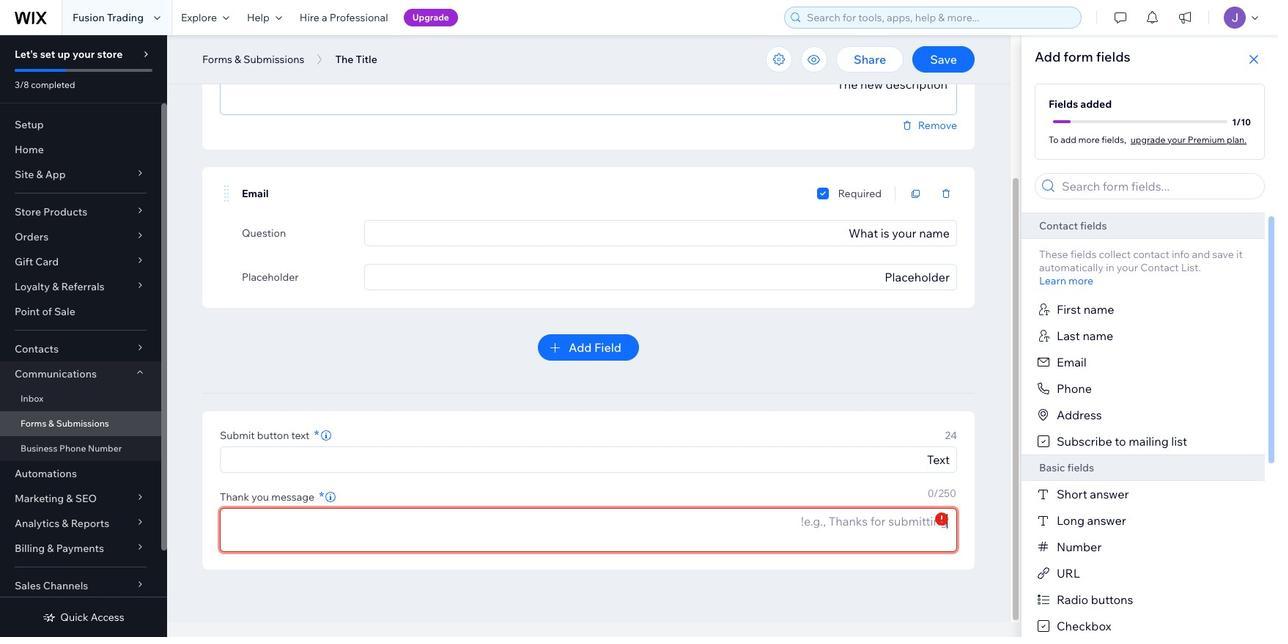 Task type: vqa. For each thing, say whether or not it's contained in the screenshot.
Shipping & Delivery link
no



Task type: locate. For each thing, give the bounding box(es) containing it.
list
[[1172, 434, 1188, 449]]

1 vertical spatial contact
[[1141, 261, 1179, 274]]

1 horizontal spatial number
[[1057, 540, 1102, 554]]

0 horizontal spatial add
[[569, 340, 592, 355]]

forms & submissions for forms & submissions button
[[202, 53, 305, 66]]

submissions
[[244, 53, 305, 66], [56, 418, 109, 429]]

up
[[58, 48, 70, 61]]

1 vertical spatial answer
[[1088, 513, 1127, 528]]

business
[[21, 443, 57, 454]]

contact
[[1134, 248, 1170, 261]]

name for first name
[[1084, 302, 1115, 317]]

the title
[[335, 53, 377, 66]]

fields,
[[1102, 134, 1127, 145]]

add left 'field'
[[569, 340, 592, 355]]

0 horizontal spatial contact
[[1040, 219, 1078, 232]]

subscribe to mailing list
[[1057, 434, 1188, 449]]

19
[[917, 50, 927, 63]]

forms down inbox
[[21, 418, 46, 429]]

1 vertical spatial /
[[1237, 116, 1241, 127]]

fields inside these fields collect contact info and save it automatically in your contact list. learn more
[[1071, 248, 1097, 261]]

setup link
[[0, 112, 161, 137]]

more inside these fields collect contact info and save it automatically in your contact list. learn more
[[1069, 274, 1094, 287]]

contact up these
[[1040, 219, 1078, 232]]

more
[[1079, 134, 1100, 145], [1069, 274, 1094, 287]]

learn more link
[[1040, 274, 1094, 287]]

hire a professional link
[[291, 0, 397, 35]]

1 vertical spatial name
[[1083, 328, 1114, 343]]

Search for tools, apps, help & more... field
[[803, 7, 1077, 28]]

1 horizontal spatial /
[[934, 487, 939, 500]]

0 vertical spatial your
[[73, 48, 95, 61]]

forms & submissions inside sidebar element
[[21, 418, 109, 429]]

0 vertical spatial contact
[[1040, 219, 1078, 232]]

phone inside sidebar element
[[59, 443, 86, 454]]

1 horizontal spatial submissions
[[244, 53, 305, 66]]

2 horizontal spatial /
[[1237, 116, 1241, 127]]

billing & payments
[[15, 542, 104, 555]]

10
[[1241, 116, 1252, 127]]

& for forms & submissions button
[[235, 53, 241, 66]]

more right learn
[[1069, 274, 1094, 287]]

contacts button
[[0, 337, 161, 361]]

1 vertical spatial more
[[1069, 274, 1094, 287]]

1 horizontal spatial contact
[[1141, 261, 1179, 274]]

fields left the in
[[1071, 248, 1097, 261]]

* right the text
[[314, 427, 319, 444]]

name up last name
[[1084, 302, 1115, 317]]

0 horizontal spatial forms
[[21, 418, 46, 429]]

contact fields
[[1040, 219, 1107, 232]]

Add a short description... text field
[[221, 72, 957, 114]]

sales channels button
[[0, 573, 161, 598]]

in
[[1106, 261, 1115, 274]]

your right up at the top left of page
[[73, 48, 95, 61]]

let's
[[15, 48, 38, 61]]

save
[[1213, 248, 1235, 261]]

2 vertical spatial your
[[1117, 261, 1139, 274]]

reports
[[71, 517, 109, 530]]

& for site & app popup button
[[36, 168, 43, 181]]

1 vertical spatial forms & submissions
[[21, 418, 109, 429]]

quick access button
[[43, 611, 124, 624]]

radio
[[1057, 592, 1089, 607]]

upgrade
[[413, 12, 449, 23]]

professional
[[330, 11, 388, 24]]

2 vertical spatial /
[[934, 487, 939, 500]]

0 vertical spatial add
[[1035, 48, 1061, 65]]

*
[[314, 427, 319, 444], [319, 488, 324, 505]]

title
[[356, 53, 377, 66]]

0 vertical spatial phone
[[1057, 381, 1092, 396]]

forms & submissions inside button
[[202, 53, 305, 66]]

submissions inside forms & submissions button
[[244, 53, 305, 66]]

0 horizontal spatial /
[[927, 50, 932, 63]]

name
[[1084, 302, 1115, 317], [1083, 328, 1114, 343]]

these
[[1040, 248, 1069, 261]]

0 horizontal spatial phone
[[59, 443, 86, 454]]

1 vertical spatial forms
[[21, 418, 46, 429]]

phone up address
[[1057, 381, 1092, 396]]

0 vertical spatial *
[[314, 427, 319, 444]]

last name
[[1057, 328, 1114, 343]]

home link
[[0, 137, 161, 162]]

& for billing & payments dropdown button
[[47, 542, 54, 555]]

subscribe
[[1057, 434, 1113, 449]]

fields down subscribe at the right bottom of page
[[1068, 461, 1095, 474]]

email
[[242, 187, 269, 200], [1057, 355, 1087, 370]]

number down forms & submissions link
[[88, 443, 122, 454]]

gift card button
[[0, 249, 161, 274]]

name down the first name
[[1083, 328, 1114, 343]]

Type your question here... field
[[369, 221, 952, 246]]

0 vertical spatial email
[[242, 187, 269, 200]]

0 vertical spatial forms & submissions
[[202, 53, 305, 66]]

/ for 0
[[934, 487, 939, 500]]

button
[[257, 429, 289, 442]]

&
[[235, 53, 241, 66], [36, 168, 43, 181], [52, 280, 59, 293], [48, 418, 54, 429], [66, 492, 73, 505], [62, 517, 69, 530], [47, 542, 54, 555]]

add
[[1035, 48, 1061, 65], [569, 340, 592, 355]]

answer up long answer
[[1090, 487, 1129, 501]]

forms & submissions down help on the top left
[[202, 53, 305, 66]]

& left seo
[[66, 492, 73, 505]]

setup
[[15, 118, 44, 131]]

forms
[[202, 53, 232, 66], [21, 418, 46, 429]]

gift card
[[15, 255, 59, 268]]

orders button
[[0, 224, 161, 249]]

email down last
[[1057, 355, 1087, 370]]

fields up the collect
[[1081, 219, 1107, 232]]

0 horizontal spatial your
[[73, 48, 95, 61]]

and
[[1193, 248, 1211, 261]]

number down long
[[1057, 540, 1102, 554]]

analytics & reports button
[[0, 511, 161, 536]]

* right message on the bottom of the page
[[319, 488, 324, 505]]

0 horizontal spatial number
[[88, 443, 122, 454]]

let's set up your store
[[15, 48, 123, 61]]

point of sale
[[15, 305, 75, 318]]

forms & submissions up business phone number
[[21, 418, 109, 429]]

1
[[1233, 116, 1237, 127]]

submissions down inbox link at the bottom left of page
[[56, 418, 109, 429]]

collect
[[1099, 248, 1131, 261]]

fields for these
[[1071, 248, 1097, 261]]

1 horizontal spatial add
[[1035, 48, 1061, 65]]

0 vertical spatial submissions
[[244, 53, 305, 66]]

0 vertical spatial number
[[88, 443, 122, 454]]

0 vertical spatial answer
[[1090, 487, 1129, 501]]

0 vertical spatial more
[[1079, 134, 1100, 145]]

your right the in
[[1117, 261, 1139, 274]]

& right loyalty
[[52, 280, 59, 293]]

message
[[271, 490, 315, 504]]

& for loyalty & referrals popup button
[[52, 280, 59, 293]]

basic fields
[[1040, 461, 1095, 474]]

& up business
[[48, 418, 54, 429]]

form
[[220, 54, 245, 67]]

forms inside button
[[202, 53, 232, 66]]

1 horizontal spatial your
[[1117, 261, 1139, 274]]

plan.
[[1227, 134, 1247, 145]]

& left reports
[[62, 517, 69, 530]]

3/8 completed
[[15, 79, 75, 90]]

0 vertical spatial /
[[927, 50, 932, 63]]

add for add form fields
[[1035, 48, 1061, 65]]

0 vertical spatial name
[[1084, 302, 1115, 317]]

short answer
[[1057, 487, 1129, 501]]

phone
[[1057, 381, 1092, 396], [59, 443, 86, 454]]

& left description
[[235, 53, 241, 66]]

& right billing
[[47, 542, 54, 555]]

answer for long answer
[[1088, 513, 1127, 528]]

1 vertical spatial add
[[569, 340, 592, 355]]

fusion
[[73, 11, 105, 24]]

email up question on the left of page
[[242, 187, 269, 200]]

forms inside sidebar element
[[21, 418, 46, 429]]

None checkbox
[[818, 185, 830, 202]]

1 vertical spatial your
[[1168, 134, 1186, 145]]

billing & payments button
[[0, 536, 161, 561]]

the title button
[[328, 48, 385, 70]]

communications
[[15, 367, 97, 381]]

add form fields
[[1035, 48, 1131, 65]]

submissions down help "button"
[[244, 53, 305, 66]]

add left form on the top
[[1035, 48, 1061, 65]]

0 horizontal spatial submissions
[[56, 418, 109, 429]]

store
[[15, 205, 41, 218]]

placeholder
[[242, 271, 299, 284]]

contact left list. on the right top
[[1141, 261, 1179, 274]]

forms & submissions
[[202, 53, 305, 66], [21, 418, 109, 429]]

& right site
[[36, 168, 43, 181]]

1 horizontal spatial forms
[[202, 53, 232, 66]]

save
[[930, 52, 958, 67]]

0 vertical spatial forms
[[202, 53, 232, 66]]

add field
[[569, 340, 622, 355]]

your right 'upgrade'
[[1168, 134, 1186, 145]]

0 horizontal spatial forms & submissions
[[21, 418, 109, 429]]

1 horizontal spatial forms & submissions
[[202, 53, 305, 66]]

forms down explore
[[202, 53, 232, 66]]

submissions inside forms & submissions link
[[56, 418, 109, 429]]

seo
[[75, 492, 97, 505]]

upgrade
[[1131, 134, 1166, 145]]

analytics
[[15, 517, 60, 530]]

point
[[15, 305, 40, 318]]

1 vertical spatial phone
[[59, 443, 86, 454]]

phone down forms & submissions link
[[59, 443, 86, 454]]

learn
[[1040, 274, 1067, 287]]

site & app
[[15, 168, 66, 181]]

& inside dropdown button
[[62, 517, 69, 530]]

upgrade button
[[404, 9, 458, 26]]

answer down short answer
[[1088, 513, 1127, 528]]

more right add
[[1079, 134, 1100, 145]]

& inside button
[[235, 53, 241, 66]]

1 vertical spatial *
[[319, 488, 324, 505]]

1 horizontal spatial email
[[1057, 355, 1087, 370]]

communications button
[[0, 361, 161, 386]]

submissions for forms & submissions button
[[244, 53, 305, 66]]

forms for forms & submissions link
[[21, 418, 46, 429]]

1 horizontal spatial phone
[[1057, 381, 1092, 396]]

1 vertical spatial submissions
[[56, 418, 109, 429]]

access
[[91, 611, 124, 624]]

add inside button
[[569, 340, 592, 355]]

these fields collect contact info and save it automatically in your contact list. learn more
[[1040, 248, 1243, 287]]



Task type: describe. For each thing, give the bounding box(es) containing it.
automatically
[[1040, 261, 1104, 274]]

inbox
[[21, 393, 44, 404]]

info
[[1172, 248, 1190, 261]]

checkbox
[[1057, 619, 1112, 633]]

250
[[939, 487, 957, 500]]

1 vertical spatial number
[[1057, 540, 1102, 554]]

of
[[42, 305, 52, 318]]

business phone number
[[21, 443, 122, 454]]

thank you message *
[[220, 488, 324, 505]]

add field button
[[538, 334, 639, 361]]

e.g., Thanks for submitting! text field
[[221, 509, 957, 551]]

e.g., Submit field
[[225, 447, 952, 472]]

2 horizontal spatial your
[[1168, 134, 1186, 145]]

home
[[15, 143, 44, 156]]

premium
[[1188, 134, 1225, 145]]

marketing & seo
[[15, 492, 97, 505]]

quick access
[[60, 611, 124, 624]]

upgrade your premium plan. button
[[1131, 133, 1247, 146]]

0 / 250
[[928, 487, 957, 500]]

inbox link
[[0, 386, 161, 411]]

& for marketing & seo dropdown button
[[66, 492, 73, 505]]

Search form fields... field
[[1058, 174, 1260, 199]]

forms for forms & submissions button
[[202, 53, 232, 66]]

fields
[[1049, 98, 1079, 111]]

fields for contact
[[1081, 219, 1107, 232]]

add for add field
[[569, 340, 592, 355]]

remove button
[[901, 119, 958, 132]]

fields right form on the top
[[1097, 48, 1131, 65]]

payments
[[56, 542, 104, 555]]

you
[[252, 490, 269, 504]]

share button
[[837, 46, 904, 73]]

long answer
[[1057, 513, 1127, 528]]

3/8
[[15, 79, 29, 90]]

24
[[945, 429, 958, 442]]

referrals
[[61, 280, 105, 293]]

store
[[97, 48, 123, 61]]

hire
[[300, 11, 320, 24]]

channels
[[43, 579, 88, 592]]

business phone number link
[[0, 436, 161, 461]]

completed
[[31, 79, 75, 90]]

point of sale link
[[0, 299, 161, 324]]

fields added
[[1049, 98, 1112, 111]]

sale
[[54, 305, 75, 318]]

analytics & reports
[[15, 517, 109, 530]]

1 vertical spatial email
[[1057, 355, 1087, 370]]

orders
[[15, 230, 49, 243]]

products
[[43, 205, 87, 218]]

/ for 1
[[1237, 116, 1241, 127]]

url
[[1057, 566, 1081, 581]]

0 horizontal spatial email
[[242, 187, 269, 200]]

loyalty
[[15, 280, 50, 293]]

first name
[[1057, 302, 1115, 317]]

store products button
[[0, 199, 161, 224]]

loyalty & referrals button
[[0, 274, 161, 299]]

name for last name
[[1083, 328, 1114, 343]]

submissions for forms & submissions link
[[56, 418, 109, 429]]

set
[[40, 48, 55, 61]]

& for forms & submissions link
[[48, 418, 54, 429]]

the
[[335, 53, 354, 66]]

your inside these fields collect contact info and save it automatically in your contact list. learn more
[[1117, 261, 1139, 274]]

* for thank you message *
[[319, 488, 324, 505]]

sales
[[15, 579, 41, 592]]

card
[[35, 255, 59, 268]]

site & app button
[[0, 162, 161, 187]]

sidebar element
[[0, 35, 167, 637]]

app
[[45, 168, 66, 181]]

first
[[1057, 302, 1081, 317]]

it
[[1237, 248, 1243, 261]]

Add placeholder text… field
[[369, 265, 952, 290]]

help
[[247, 11, 270, 24]]

to add more fields, upgrade your premium plan.
[[1049, 134, 1247, 145]]

1 / 10
[[1233, 116, 1252, 127]]

help button
[[238, 0, 291, 35]]

marketing & seo button
[[0, 486, 161, 511]]

remove
[[918, 119, 958, 132]]

question
[[242, 227, 286, 240]]

text
[[291, 429, 310, 442]]

field
[[595, 340, 622, 355]]

your inside sidebar element
[[73, 48, 95, 61]]

trading
[[107, 11, 144, 24]]

/ for 19
[[927, 50, 932, 63]]

fusion trading
[[73, 11, 144, 24]]

basic
[[1040, 461, 1066, 474]]

fields for basic
[[1068, 461, 1095, 474]]

quick
[[60, 611, 88, 624]]

forms & submissions link
[[0, 411, 161, 436]]

radio buttons
[[1057, 592, 1134, 607]]

answer for short answer
[[1090, 487, 1129, 501]]

* for submit button text *
[[314, 427, 319, 444]]

save button
[[913, 46, 975, 73]]

share
[[854, 52, 886, 67]]

0
[[928, 487, 934, 500]]

forms & submissions for forms & submissions link
[[21, 418, 109, 429]]

form description
[[220, 54, 301, 67]]

contact inside these fields collect contact info and save it automatically in your contact list. learn more
[[1141, 261, 1179, 274]]

thank
[[220, 490, 249, 504]]

site
[[15, 168, 34, 181]]

marketing
[[15, 492, 64, 505]]

number inside sidebar element
[[88, 443, 122, 454]]

& for analytics & reports dropdown button
[[62, 517, 69, 530]]

1000
[[932, 50, 957, 63]]



